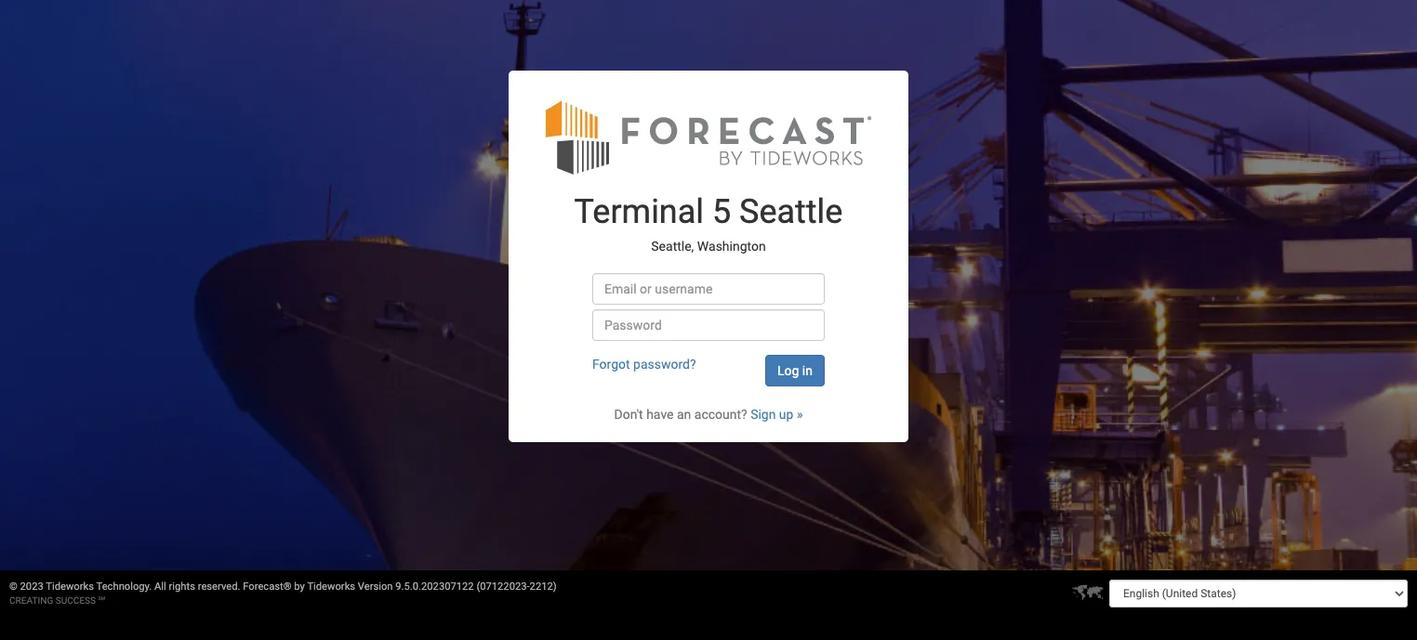 Task type: locate. For each thing, give the bounding box(es) containing it.
an
[[677, 407, 691, 422]]

forecast® by tideworks image
[[546, 98, 871, 175]]

℠
[[98, 596, 105, 606]]

forgot password? link
[[592, 357, 696, 372]]

seattle
[[739, 192, 843, 231]]

5
[[712, 192, 731, 231]]

sign up » link
[[751, 407, 803, 422]]

forecast®
[[243, 581, 292, 593]]

washington
[[697, 239, 766, 254]]

don't have an account? sign up »
[[614, 407, 803, 422]]

seattle,
[[651, 239, 694, 254]]

technology.
[[96, 581, 152, 593]]

password?
[[633, 357, 696, 372]]

0 horizontal spatial tideworks
[[46, 581, 94, 593]]

2 tideworks from the left
[[307, 581, 355, 593]]

tideworks right by
[[307, 581, 355, 593]]

log in button
[[765, 355, 825, 386]]

2023
[[20, 581, 43, 593]]

tideworks up success
[[46, 581, 94, 593]]

tideworks
[[46, 581, 94, 593], [307, 581, 355, 593]]

creating
[[9, 596, 53, 606]]

2212)
[[530, 581, 557, 593]]

sign
[[751, 407, 776, 422]]

all
[[154, 581, 166, 593]]

1 horizontal spatial tideworks
[[307, 581, 355, 593]]

rights
[[169, 581, 195, 593]]

© 2023 tideworks technology. all rights reserved. forecast® by tideworks version 9.5.0.202307122 (07122023-2212) creating success ℠
[[9, 581, 557, 606]]



Task type: describe. For each thing, give the bounding box(es) containing it.
1 tideworks from the left
[[46, 581, 94, 593]]

don't
[[614, 407, 643, 422]]

have
[[646, 407, 674, 422]]

by
[[294, 581, 305, 593]]

©
[[9, 581, 17, 593]]

9.5.0.202307122
[[395, 581, 474, 593]]

»
[[797, 407, 803, 422]]

Password password field
[[592, 309, 825, 341]]

reserved.
[[198, 581, 240, 593]]

Email or username text field
[[592, 273, 825, 305]]

forgot password? log in
[[592, 357, 813, 378]]

log
[[777, 363, 799, 378]]

terminal 5 seattle seattle, washington
[[574, 192, 843, 254]]

success
[[56, 596, 96, 606]]

up
[[779, 407, 794, 422]]

forgot
[[592, 357, 630, 372]]

account?
[[694, 407, 747, 422]]

(07122023-
[[476, 581, 530, 593]]

in
[[802, 363, 813, 378]]

terminal
[[574, 192, 704, 231]]

version
[[358, 581, 393, 593]]



Task type: vqa. For each thing, say whether or not it's contained in the screenshot.
Forgot password? Link on the bottom of page
yes



